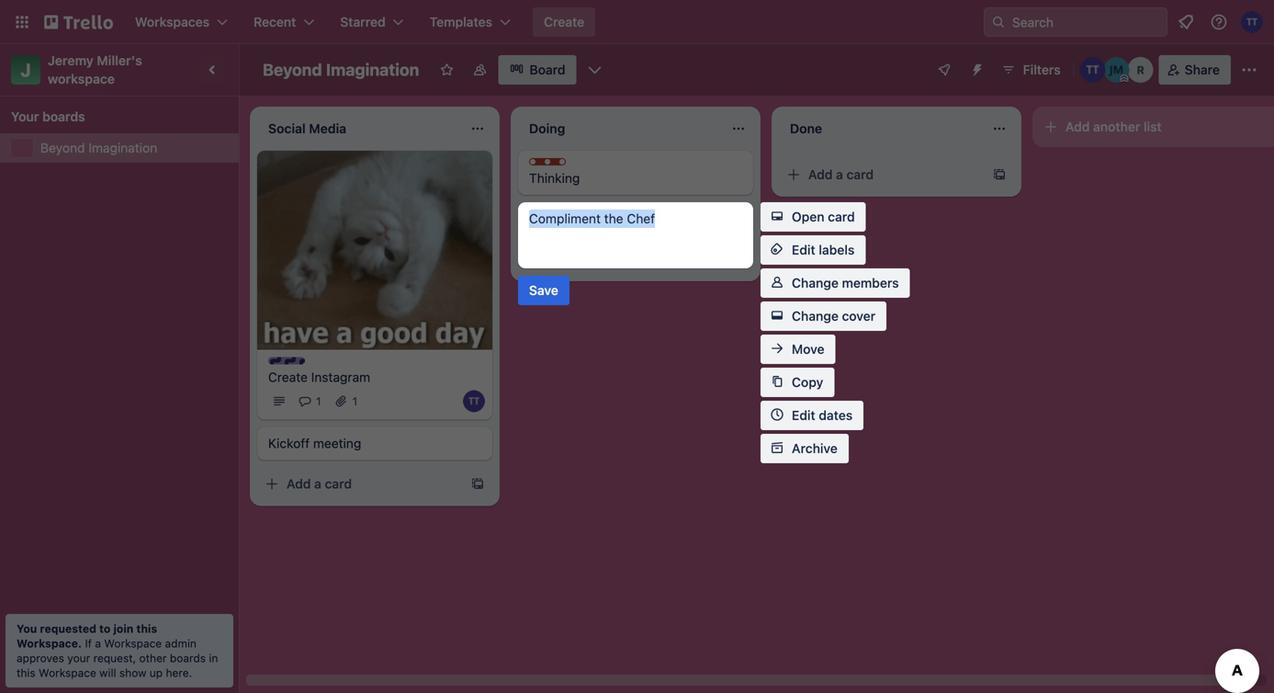 Task type: locate. For each thing, give the bounding box(es) containing it.
1 horizontal spatial workspace
[[104, 637, 162, 650]]

add
[[1066, 119, 1090, 134], [809, 167, 833, 182], [548, 251, 572, 267], [287, 476, 311, 491]]

your
[[67, 652, 90, 665]]

create
[[544, 14, 585, 29], [268, 369, 308, 385]]

2 horizontal spatial add a card button
[[779, 160, 985, 189]]

workspace.
[[17, 637, 82, 650]]

edit labels
[[792, 242, 855, 257]]

1 vertical spatial workspace
[[39, 666, 96, 679]]

add a card button up open card
[[779, 160, 985, 189]]

miller's
[[97, 53, 142, 68]]

beyond inside text field
[[263, 60, 322, 80]]

1 down instagram at the left bottom
[[353, 395, 358, 408]]

card
[[847, 167, 874, 182], [828, 209, 855, 224], [586, 251, 613, 267], [325, 476, 352, 491]]

edit labels button
[[761, 235, 866, 265]]

kickoff
[[268, 436, 310, 451]]

save
[[529, 283, 559, 298]]

terry turtle (terryturtle) image left r
[[1081, 57, 1106, 83]]

1 horizontal spatial create from template… image
[[732, 252, 746, 267]]

boards right the your
[[42, 109, 85, 124]]

Search field
[[1006, 8, 1167, 36]]

add a card up open card
[[809, 167, 874, 182]]

0 horizontal spatial 1
[[316, 395, 321, 408]]

terry turtle (terryturtle) image
[[1242, 11, 1264, 33], [1081, 57, 1106, 83]]

add up save
[[548, 251, 572, 267]]

create from template… image for compliment the chef
[[732, 252, 746, 267]]

1
[[316, 395, 321, 408], [353, 395, 358, 408]]

1 down create instagram at the bottom left of page
[[316, 395, 321, 408]]

1 vertical spatial edit
[[792, 408, 816, 423]]

change down edit labels button
[[792, 275, 839, 290]]

card down compliment the chef
[[586, 251, 613, 267]]

boards inside if a workspace admin approves your request, other boards in this workspace will show up here.
[[170, 652, 206, 665]]

imagination
[[326, 60, 419, 80], [89, 140, 157, 155]]

edit left labels on the top of page
[[792, 242, 816, 257]]

0 horizontal spatial boards
[[42, 109, 85, 124]]

j
[[21, 59, 31, 80]]

1 vertical spatial boards
[[170, 652, 206, 665]]

your boards
[[11, 109, 85, 124]]

0 horizontal spatial terry turtle (terryturtle) image
[[1081, 57, 1106, 83]]

1 vertical spatial imagination
[[89, 140, 157, 155]]

imagination left star or unstar board image
[[326, 60, 419, 80]]

0 vertical spatial beyond imagination
[[263, 60, 419, 80]]

create up 'board'
[[544, 14, 585, 29]]

archive
[[792, 441, 838, 456]]

0 horizontal spatial create from template… image
[[471, 476, 485, 491]]

0 vertical spatial edit
[[792, 242, 816, 257]]

change
[[792, 275, 839, 290], [792, 308, 839, 324]]

archive button
[[761, 434, 849, 463]]

create inside button
[[544, 14, 585, 29]]

add left another
[[1066, 119, 1090, 134]]

this right join
[[136, 622, 157, 635]]

1 vertical spatial beyond
[[40, 140, 85, 155]]

2 horizontal spatial create from template… image
[[993, 167, 1007, 182]]

a down compliment the chef
[[575, 251, 583, 267]]

0 vertical spatial change
[[792, 275, 839, 290]]

1 vertical spatial change
[[792, 308, 839, 324]]

1 vertical spatial add a card
[[548, 251, 613, 267]]

2 vertical spatial add a card button
[[257, 469, 463, 499]]

card down meeting in the bottom left of the page
[[325, 476, 352, 491]]

0 vertical spatial create
[[544, 14, 585, 29]]

imagination down your boards with 1 items element in the top left of the page
[[89, 140, 157, 155]]

workspace down join
[[104, 637, 162, 650]]

meeting
[[313, 436, 361, 451]]

beyond
[[263, 60, 322, 80], [40, 140, 85, 155]]

a for compliment the chef the add a card button
[[575, 251, 583, 267]]

1 vertical spatial create
[[268, 369, 308, 385]]

a
[[837, 167, 844, 182], [575, 251, 583, 267], [314, 476, 322, 491], [95, 637, 101, 650]]

0 vertical spatial beyond
[[263, 60, 322, 80]]

workspace down your
[[39, 666, 96, 679]]

workspace
[[104, 637, 162, 650], [39, 666, 96, 679]]

a down kickoff meeting
[[314, 476, 322, 491]]

this
[[136, 622, 157, 635], [17, 666, 36, 679]]

add for the right the add a card button
[[809, 167, 833, 182]]

1 horizontal spatial imagination
[[326, 60, 419, 80]]

0 vertical spatial add a card
[[809, 167, 874, 182]]

2 vertical spatial add a card
[[287, 476, 352, 491]]

0 vertical spatial imagination
[[326, 60, 419, 80]]

1 horizontal spatial 1
[[353, 395, 358, 408]]

open card
[[792, 209, 855, 224]]

1 vertical spatial beyond imagination
[[40, 140, 157, 155]]

a right 'if'
[[95, 637, 101, 650]]

0 horizontal spatial workspace
[[39, 666, 96, 679]]

add a card button
[[779, 160, 985, 189], [518, 244, 724, 274], [257, 469, 463, 499]]

cover
[[842, 308, 876, 324]]

0 horizontal spatial add a card
[[287, 476, 352, 491]]

filters
[[1024, 62, 1061, 77]]

0 horizontal spatial beyond
[[40, 140, 85, 155]]

1 horizontal spatial this
[[136, 622, 157, 635]]

add a card button down kickoff meeting link on the bottom of the page
[[257, 469, 463, 499]]

1 horizontal spatial add a card
[[548, 251, 613, 267]]

change inside change cover button
[[792, 308, 839, 324]]

2 vertical spatial create from template… image
[[471, 476, 485, 491]]

create from template… image
[[993, 167, 1007, 182], [732, 252, 746, 267], [471, 476, 485, 491]]

change inside change members button
[[792, 275, 839, 290]]

edit inside edit labels button
[[792, 242, 816, 257]]

jeremy miller (jeremymiller198) image
[[1104, 57, 1130, 83]]

1 vertical spatial create from template… image
[[732, 252, 746, 267]]

boards
[[42, 109, 85, 124], [170, 652, 206, 665]]

this down approves
[[17, 666, 36, 679]]

copy button
[[761, 368, 835, 397]]

0 vertical spatial workspace
[[104, 637, 162, 650]]

kickoff meeting link
[[268, 434, 482, 453]]

copy
[[792, 375, 824, 390]]

a inside if a workspace admin approves your request, other boards in this workspace will show up here.
[[95, 637, 101, 650]]

1 horizontal spatial beyond imagination
[[263, 60, 419, 80]]

2 change from the top
[[792, 308, 839, 324]]

share button
[[1160, 55, 1232, 85]]

1 horizontal spatial beyond
[[263, 60, 322, 80]]

add up open card
[[809, 167, 833, 182]]

create down color: purple, title: none image at the left
[[268, 369, 308, 385]]

add a card down compliment the chef
[[548, 251, 613, 267]]

imagination inside "beyond imagination" link
[[89, 140, 157, 155]]

add for kickoff meeting the add a card button
[[287, 476, 311, 491]]

1 edit from the top
[[792, 242, 816, 257]]

1 horizontal spatial create
[[544, 14, 585, 29]]

1 vertical spatial this
[[17, 666, 36, 679]]

open card link
[[761, 202, 866, 232]]

change for change cover
[[792, 308, 839, 324]]

add a card
[[809, 167, 874, 182], [548, 251, 613, 267], [287, 476, 352, 491]]

beyond imagination
[[263, 60, 419, 80], [40, 140, 157, 155]]

save button
[[518, 276, 570, 305]]

another
[[1094, 119, 1141, 134]]

add for add another list button
[[1066, 119, 1090, 134]]

kickoff meeting
[[268, 436, 361, 451]]

this inside you requested to join this workspace.
[[136, 622, 157, 635]]

a up open card
[[837, 167, 844, 182]]

0 horizontal spatial create
[[268, 369, 308, 385]]

1 change from the top
[[792, 275, 839, 290]]

0 vertical spatial add a card button
[[779, 160, 985, 189]]

will
[[99, 666, 116, 679]]

open
[[792, 209, 825, 224]]

1 horizontal spatial terry turtle (terryturtle) image
[[1242, 11, 1264, 33]]

share
[[1185, 62, 1221, 77]]

change members button
[[761, 268, 910, 298]]

compliment
[[529, 211, 601, 226]]

edit left dates
[[792, 408, 816, 423]]

thinking
[[529, 170, 580, 186]]

rubyanndersson (rubyanndersson) image
[[1128, 57, 1154, 83]]

boards down admin
[[170, 652, 206, 665]]

edit for edit labels
[[792, 242, 816, 257]]

edit inside edit dates button
[[792, 408, 816, 423]]

Compliment the Chef text field
[[529, 210, 743, 261]]

2 edit from the top
[[792, 408, 816, 423]]

join
[[113, 622, 134, 635]]

add for compliment the chef the add a card button
[[548, 251, 572, 267]]

show menu image
[[1241, 61, 1259, 79]]

workspace
[[48, 71, 115, 86]]

board
[[530, 62, 566, 77]]

create instagram link
[[268, 368, 482, 386]]

if a workspace admin approves your request, other boards in this workspace will show up here.
[[17, 637, 218, 679]]

move
[[792, 341, 825, 357]]

1 horizontal spatial add a card button
[[518, 244, 724, 274]]

terry turtle (terryturtle) image
[[463, 390, 485, 412]]

terry turtle (terryturtle) image right open information menu 'icon'
[[1242, 11, 1264, 33]]

1 vertical spatial add a card button
[[518, 244, 724, 274]]

jeremy
[[48, 53, 94, 68]]

add another list
[[1066, 119, 1162, 134]]

0 horizontal spatial beyond imagination
[[40, 140, 157, 155]]

0 vertical spatial boards
[[42, 109, 85, 124]]

0 horizontal spatial add a card button
[[257, 469, 463, 499]]

1 horizontal spatial boards
[[170, 652, 206, 665]]

add down the 'kickoff'
[[287, 476, 311, 491]]

1 vertical spatial terry turtle (terryturtle) image
[[1081, 57, 1106, 83]]

0 vertical spatial terry turtle (terryturtle) image
[[1242, 11, 1264, 33]]

add a card button down the
[[518, 244, 724, 274]]

0 vertical spatial this
[[136, 622, 157, 635]]

a for kickoff meeting the add a card button
[[314, 476, 322, 491]]

move button
[[761, 335, 836, 364]]

edit
[[792, 242, 816, 257], [792, 408, 816, 423]]

0 horizontal spatial imagination
[[89, 140, 157, 155]]

card up open card
[[847, 167, 874, 182]]

change up move
[[792, 308, 839, 324]]

add a card down kickoff meeting
[[287, 476, 352, 491]]

members
[[842, 275, 899, 290]]

compliment the chef link
[[529, 210, 743, 228]]

thinking link
[[529, 169, 743, 187]]

change cover button
[[761, 301, 887, 331]]

beyond imagination inside text field
[[263, 60, 419, 80]]

0 horizontal spatial this
[[17, 666, 36, 679]]

card right open
[[828, 209, 855, 224]]

create from template… image for kickoff meeting
[[471, 476, 485, 491]]



Task type: vqa. For each thing, say whether or not it's contained in the screenshot.
the bottommost this
yes



Task type: describe. For each thing, give the bounding box(es) containing it.
primary element
[[0, 0, 1275, 44]]

thoughts thinking
[[529, 159, 598, 186]]

color: bold red, title: "thoughts" element
[[529, 158, 598, 172]]

search image
[[992, 15, 1006, 29]]

change for change members
[[792, 275, 839, 290]]

create button
[[533, 7, 596, 37]]

back to home image
[[44, 7, 113, 37]]

thoughts
[[548, 159, 598, 172]]

workspace visible image
[[473, 62, 488, 77]]

jeremy miller's workspace
[[48, 53, 146, 86]]

r button
[[1128, 57, 1154, 83]]

2 1 from the left
[[353, 395, 358, 408]]

filters button
[[996, 55, 1067, 85]]

dates
[[819, 408, 853, 423]]

color: purple, title: none image
[[268, 357, 305, 364]]

beyond imagination link
[[40, 139, 228, 157]]

requested
[[40, 622, 96, 635]]

other
[[139, 652, 167, 665]]

chef
[[627, 211, 655, 226]]

edit dates button
[[761, 401, 864, 430]]

request,
[[93, 652, 136, 665]]

automation image
[[963, 55, 989, 81]]

add a card for compliment the chef
[[548, 251, 613, 267]]

list
[[1144, 119, 1162, 134]]

open information menu image
[[1210, 13, 1229, 31]]

1 1 from the left
[[316, 395, 321, 408]]

your
[[11, 109, 39, 124]]

customize views image
[[586, 61, 604, 79]]

create for create instagram
[[268, 369, 308, 385]]

compliment the chef
[[529, 211, 655, 226]]

if
[[85, 637, 92, 650]]

0 notifications image
[[1176, 11, 1198, 33]]

admin
[[165, 637, 197, 650]]

the
[[605, 211, 624, 226]]

you requested to join this workspace.
[[17, 622, 157, 650]]

power ups image
[[937, 62, 952, 77]]

instagram
[[311, 369, 371, 385]]

labels
[[819, 242, 855, 257]]

your boards with 1 items element
[[11, 106, 219, 128]]

here.
[[166, 666, 192, 679]]

2 horizontal spatial add a card
[[809, 167, 874, 182]]

add a card for kickoff meeting
[[287, 476, 352, 491]]

show
[[119, 666, 146, 679]]

to
[[99, 622, 111, 635]]

create for create
[[544, 14, 585, 29]]

change members
[[792, 275, 899, 290]]

edit for edit dates
[[792, 408, 816, 423]]

board link
[[499, 55, 577, 85]]

you
[[17, 622, 37, 635]]

add another list button
[[1033, 107, 1275, 147]]

add a card button for compliment the chef
[[518, 244, 724, 274]]

0 vertical spatial create from template… image
[[993, 167, 1007, 182]]

add a card button for kickoff meeting
[[257, 469, 463, 499]]

a for the right the add a card button
[[837, 167, 844, 182]]

imagination inside "beyond imagination" text field
[[326, 60, 419, 80]]

create instagram
[[268, 369, 371, 385]]

Board name text field
[[254, 55, 429, 85]]

in
[[209, 652, 218, 665]]

approves
[[17, 652, 64, 665]]

up
[[150, 666, 163, 679]]

this inside if a workspace admin approves your request, other boards in this workspace will show up here.
[[17, 666, 36, 679]]

change cover
[[792, 308, 876, 324]]

r
[[1137, 63, 1145, 76]]

edit dates
[[792, 408, 853, 423]]

star or unstar board image
[[440, 62, 454, 77]]



